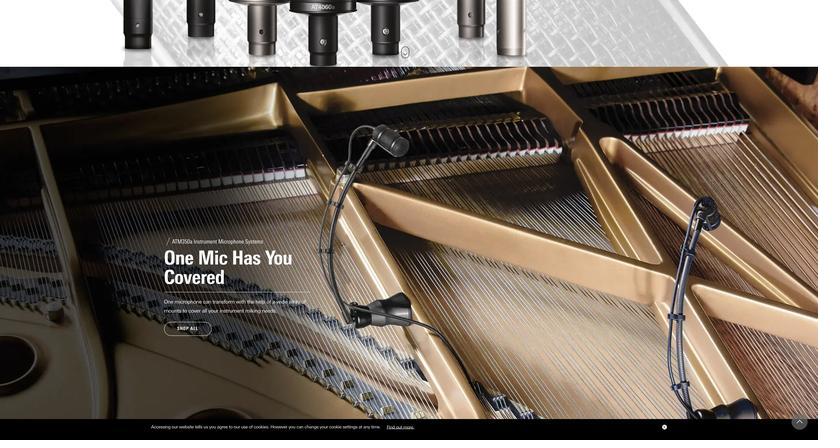 Task type: vqa. For each thing, say whether or not it's contained in the screenshot.
more.
yes



Task type: locate. For each thing, give the bounding box(es) containing it.
our
[[172, 424, 178, 430], [234, 424, 240, 430]]

1 horizontal spatial you
[[289, 424, 296, 430]]

your left 'cookie'
[[320, 424, 328, 430]]

website
[[179, 424, 194, 430]]

however
[[271, 424, 288, 430]]

our left the website
[[172, 424, 178, 430]]

your right all
[[208, 308, 218, 314]]

use
[[241, 424, 248, 430]]

2 our from the left
[[234, 424, 240, 430]]

0 vertical spatial your
[[208, 308, 218, 314]]

1 vertical spatial your
[[320, 424, 328, 430]]

1 horizontal spatial our
[[234, 424, 240, 430]]

0 vertical spatial to
[[183, 308, 187, 314]]

1 horizontal spatial can
[[297, 424, 304, 430]]

help
[[256, 299, 265, 305]]

to
[[183, 308, 187, 314], [229, 424, 233, 430]]

cross image
[[663, 426, 666, 429]]

you right us
[[209, 424, 216, 430]]

can left change
[[297, 424, 304, 430]]

your
[[208, 308, 218, 314], [320, 424, 328, 430]]

1 you from the left
[[209, 424, 216, 430]]

cookie
[[329, 424, 342, 430]]

accessing
[[151, 424, 171, 430]]

your for all
[[208, 308, 218, 314]]

can up all
[[203, 299, 211, 305]]

of left "a"
[[267, 299, 271, 305]]

you right however on the left bottom of the page
[[289, 424, 296, 430]]

change
[[305, 424, 319, 430]]

can
[[203, 299, 211, 305], [297, 424, 304, 430]]

can inside one microphone can transform with the help of a wide array of mounts to cover all your instrument miking needs.
[[203, 299, 211, 305]]

at
[[359, 424, 362, 430]]

all
[[190, 326, 198, 331]]

2 horizontal spatial of
[[301, 299, 306, 305]]

0 horizontal spatial can
[[203, 299, 211, 305]]

agree
[[217, 424, 228, 430]]

0 horizontal spatial to
[[183, 308, 187, 314]]

0 vertical spatial can
[[203, 299, 211, 305]]

cookies.
[[254, 424, 270, 430]]

settings
[[343, 424, 358, 430]]

the
[[247, 299, 254, 305]]

to right 'agree'
[[229, 424, 233, 430]]

you
[[209, 424, 216, 430], [289, 424, 296, 430]]

1 horizontal spatial your
[[320, 424, 328, 430]]

us
[[204, 424, 208, 430]]

a
[[273, 299, 275, 305]]

of right use
[[249, 424, 253, 430]]

your inside one microphone can transform with the help of a wide array of mounts to cover all your instrument miking needs.
[[208, 308, 218, 314]]

transform
[[213, 299, 235, 305]]

time.
[[371, 424, 381, 430]]

0 horizontal spatial our
[[172, 424, 178, 430]]

our left use
[[234, 424, 240, 430]]

2 you from the left
[[289, 424, 296, 430]]

atm350pl microphone on piano image
[[0, 67, 819, 440]]

to down microphone
[[183, 308, 187, 314]]

one
[[164, 299, 173, 305]]

0 horizontal spatial your
[[208, 308, 218, 314]]

of right array
[[301, 299, 306, 305]]

1 horizontal spatial to
[[229, 424, 233, 430]]

0 horizontal spatial you
[[209, 424, 216, 430]]

of
[[267, 299, 271, 305], [301, 299, 306, 305], [249, 424, 253, 430]]

1 our from the left
[[172, 424, 178, 430]]

arrow up image
[[797, 419, 803, 425]]

shop all link
[[164, 322, 212, 336]]



Task type: describe. For each thing, give the bounding box(es) containing it.
1 vertical spatial to
[[229, 424, 233, 430]]

find
[[387, 424, 395, 430]]

out
[[396, 424, 402, 430]]

all
[[202, 308, 207, 314]]

accessing our website tells us you agree to our use of cookies. however you can change your cookie settings at any time.
[[151, 424, 382, 430]]

microphone
[[175, 299, 202, 305]]

any
[[364, 424, 370, 430]]

find out more. link
[[382, 422, 419, 432]]

needs.
[[262, 308, 277, 314]]

1 horizontal spatial of
[[267, 299, 271, 305]]

your for change
[[320, 424, 328, 430]]

array
[[289, 299, 300, 305]]

one microphone can transform with the help of a wide array of mounts to cover all your instrument miking needs.
[[164, 299, 306, 314]]

1 vertical spatial can
[[297, 424, 304, 430]]

wide
[[277, 299, 288, 305]]

tells
[[195, 424, 203, 430]]

miking
[[245, 308, 261, 314]]

with
[[236, 299, 246, 305]]

cover
[[189, 308, 201, 314]]

shop all button
[[164, 322, 212, 336]]

shop
[[177, 326, 189, 331]]

0 horizontal spatial of
[[249, 424, 253, 430]]

shop all
[[177, 326, 198, 331]]

mounts
[[164, 308, 181, 314]]

find out more.
[[387, 424, 415, 430]]

instrument
[[220, 308, 244, 314]]

more.
[[404, 424, 415, 430]]

to inside one microphone can transform with the help of a wide array of mounts to cover all your instrument miking needs.
[[183, 308, 187, 314]]



